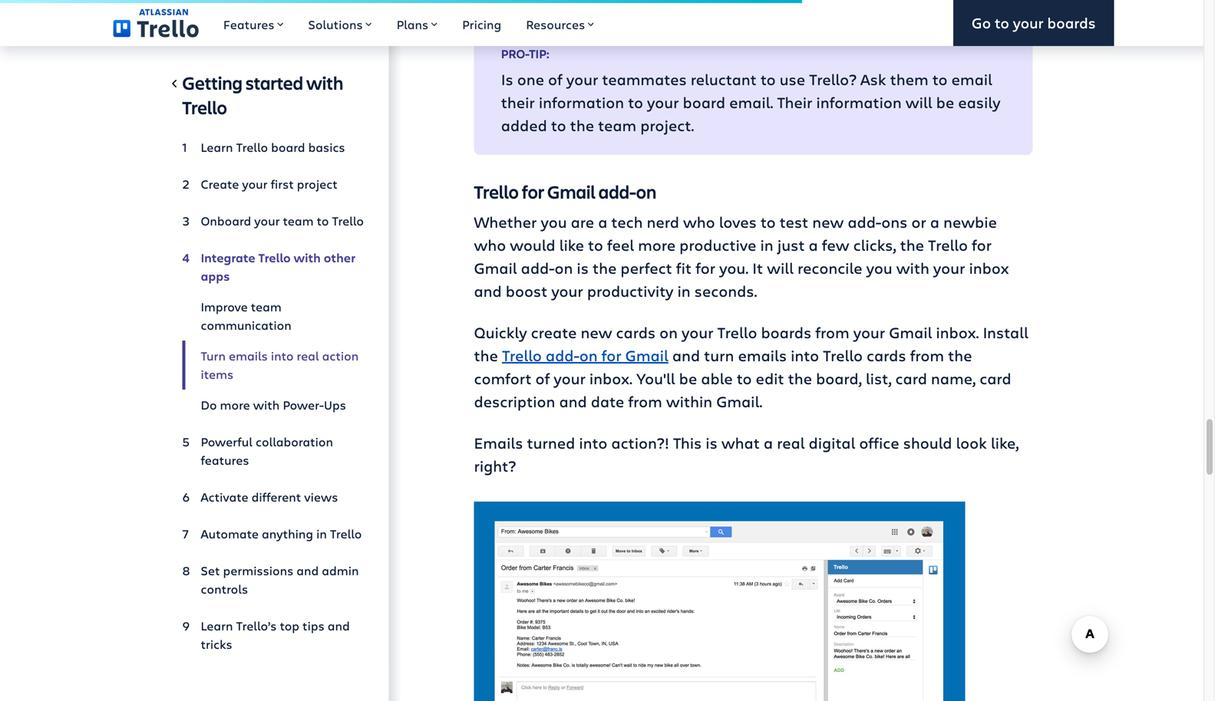Task type: describe. For each thing, give the bounding box(es) containing it.
activate different views link
[[182, 482, 364, 513]]

trello inside integrate trello with other apps
[[258, 250, 291, 266]]

inbox. for your
[[590, 368, 633, 389]]

learn for learn trello board basics
[[201, 139, 233, 156]]

quickly
[[474, 322, 527, 343]]

the right edit
[[788, 368, 813, 389]]

real inside emails turned into action?! this is what a real digital office should look like, right?
[[777, 433, 805, 453]]

few
[[822, 235, 850, 255]]

automate anything in trello link
[[182, 519, 364, 550]]

other
[[324, 250, 356, 266]]

create your first project link
[[182, 169, 364, 200]]

emails inside turn emails into real action items
[[229, 348, 268, 364]]

gmail up 'are'
[[548, 180, 596, 204]]

your left first
[[242, 176, 268, 192]]

a inside emails turned into action?! this is what a real digital office should look like, right?
[[764, 433, 773, 453]]

features button
[[211, 0, 296, 46]]

install
[[983, 322, 1029, 343]]

right?
[[474, 456, 516, 476]]

list,
[[866, 368, 892, 389]]

your up list,
[[854, 322, 886, 343]]

improve team communication link
[[182, 292, 364, 341]]

solutions button
[[296, 0, 384, 46]]

powerful
[[201, 434, 253, 450]]

for up date
[[602, 345, 622, 366]]

permissions
[[223, 563, 294, 579]]

1 horizontal spatial in
[[678, 281, 691, 301]]

powerful collaboration features
[[201, 434, 333, 469]]

integrate trello with other apps link
[[182, 243, 364, 292]]

atlassian trello image
[[113, 9, 199, 37]]

add- down would
[[521, 258, 555, 278]]

from inside 'quickly create new cards on your trello boards from your gmail inbox. install the'
[[816, 322, 850, 343]]

turn emails into real action items
[[201, 348, 359, 383]]

getting
[[182, 71, 243, 95]]

do
[[201, 397, 217, 414]]

2 horizontal spatial in
[[761, 235, 774, 255]]

them
[[891, 69, 929, 89]]

into for turn emails into real action items
[[271, 348, 294, 364]]

trello's
[[236, 618, 277, 635]]

board inside pro-tip: is one of your teammates reluctant to use trello? ask them to email their information to your board email. their information will be easily added to the team project.
[[683, 92, 726, 112]]

what
[[722, 433, 760, 453]]

on up nerd
[[637, 180, 657, 204]]

to right added
[[551, 115, 567, 135]]

will inside trello for gmail add-on whether you are a tech nerd who loves to test new add-ons or a newbie who would like to feel more productive in just a few clicks, the trello for gmail add-on is the perfect fit for you. it will reconcile you with your inbox and boost your productivity in seconds.
[[767, 258, 794, 278]]

to inside and turn emails into trello cards from the comfort of your inbox. you'll be able to edit the board, list, card name, card description and date from within gmail.
[[737, 368, 752, 389]]

and inside learn trello's top tips and tricks
[[328, 618, 350, 635]]

are
[[571, 211, 595, 232]]

gmail.
[[717, 391, 763, 412]]

do more with power-ups
[[201, 397, 346, 414]]

solutions
[[308, 16, 363, 33]]

create
[[201, 176, 239, 192]]

trello up whether
[[474, 180, 519, 204]]

turned
[[527, 433, 576, 453]]

trello inside getting started with trello
[[182, 95, 227, 119]]

email
[[952, 69, 993, 89]]

getting started with trello link
[[182, 71, 364, 126]]

on up date
[[580, 345, 598, 366]]

like,
[[991, 433, 1019, 453]]

for right fit in the right of the page
[[696, 258, 716, 278]]

on inside 'quickly create new cards on your trello boards from your gmail inbox. install the'
[[660, 322, 678, 343]]

plans button
[[384, 0, 450, 46]]

emails turned into action?! this is what a real digital office should look like, right?
[[474, 433, 1019, 476]]

whether
[[474, 211, 537, 232]]

description
[[474, 391, 556, 412]]

on down like
[[555, 258, 573, 278]]

name,
[[932, 368, 976, 389]]

your right the one
[[567, 69, 599, 89]]

pro-
[[501, 46, 529, 62]]

more inside trello for gmail add-on whether you are a tech nerd who loves to test new add-ons or a newbie who would like to feel more productive in just a few clicks, the trello for gmail add-on is the perfect fit for you. it will reconcile you with your inbox and boost your productivity in seconds.
[[638, 235, 676, 255]]

trello?
[[810, 69, 857, 89]]

you'll
[[637, 368, 676, 389]]

gmail up you'll
[[626, 345, 669, 366]]

features
[[201, 452, 249, 469]]

board,
[[816, 368, 862, 389]]

action?!
[[612, 433, 670, 453]]

turn emails into real action items link
[[182, 341, 364, 390]]

their
[[501, 92, 535, 112]]

project
[[297, 176, 338, 192]]

an image showing the trello add-on for gmail image
[[474, 502, 966, 702]]

new inside 'quickly create new cards on your trello boards from your gmail inbox. install the'
[[581, 322, 613, 343]]

is inside trello for gmail add-on whether you are a tech nerd who loves to test new add-ons or a newbie who would like to feel more productive in just a few clicks, the trello for gmail add-on is the perfect fit for you. it will reconcile you with your inbox and boost your productivity in seconds.
[[577, 258, 589, 278]]

ons
[[882, 211, 908, 232]]

just
[[778, 235, 805, 255]]

digital
[[809, 433, 856, 453]]

learn trello board basics link
[[182, 132, 364, 163]]

trello inside and turn emails into trello cards from the comfort of your inbox. you'll be able to edit the board, list, card name, card description and date from within gmail.
[[823, 345, 863, 366]]

set permissions and admin controls link
[[182, 556, 364, 605]]

trello down newbie
[[929, 235, 968, 255]]

go to your boards link
[[954, 0, 1115, 46]]

team inside improve team communication
[[251, 299, 282, 315]]

and left date
[[559, 391, 587, 412]]

go
[[972, 13, 992, 33]]

integrate
[[201, 250, 255, 266]]

team inside pro-tip: is one of your teammates reluctant to use trello? ask them to email their information to your board email. their information will be easily added to the team project.
[[598, 115, 637, 135]]

look
[[957, 433, 988, 453]]

boards inside 'quickly create new cards on your trello boards from your gmail inbox. install the'
[[761, 322, 812, 343]]

controls
[[201, 581, 248, 598]]

would
[[510, 235, 556, 255]]

trello up admin
[[330, 526, 362, 543]]

their
[[778, 92, 813, 112]]

the inside pro-tip: is one of your teammates reluctant to use trello? ask them to email their information to your board email. their information will be easily added to the team project.
[[570, 115, 595, 135]]

1 horizontal spatial boards
[[1048, 13, 1096, 33]]

with for integrate trello with other apps
[[294, 250, 321, 266]]

to left use
[[761, 69, 776, 89]]

to down project on the left top
[[317, 213, 329, 229]]

your inside and turn emails into trello cards from the comfort of your inbox. you'll be able to edit the board, list, card name, card description and date from within gmail.
[[554, 368, 586, 389]]

email.
[[730, 92, 774, 112]]

productive
[[680, 235, 757, 255]]

a right just at the top of page
[[809, 235, 818, 255]]

this
[[673, 433, 702, 453]]

of inside pro-tip: is one of your teammates reluctant to use trello? ask them to email their information to your board email. their information will be easily added to the team project.
[[548, 69, 563, 89]]

your right boost
[[552, 281, 584, 301]]

you.
[[720, 258, 749, 278]]

comfort
[[474, 368, 532, 389]]

into inside and turn emails into trello cards from the comfort of your inbox. you'll be able to edit the board, list, card name, card description and date from within gmail.
[[791, 345, 820, 366]]

cards inside 'quickly create new cards on your trello boards from your gmail inbox. install the'
[[616, 322, 656, 343]]

cards inside and turn emails into trello cards from the comfort of your inbox. you'll be able to edit the board, list, card name, card description and date from within gmail.
[[867, 345, 907, 366]]

project.
[[641, 115, 695, 135]]

set permissions and admin controls
[[201, 563, 359, 598]]

emails
[[474, 433, 523, 453]]

trello up create your first project
[[236, 139, 268, 156]]

0 horizontal spatial you
[[541, 211, 567, 232]]

seconds.
[[695, 281, 758, 301]]

trello inside 'quickly create new cards on your trello boards from your gmail inbox. install the'
[[718, 322, 758, 343]]

started
[[246, 71, 303, 95]]

easily
[[959, 92, 1001, 112]]

tech
[[612, 211, 643, 232]]

trello add-on for gmail link
[[502, 345, 669, 366]]

first
[[271, 176, 294, 192]]

trello add-on for gmail
[[502, 345, 669, 366]]

powerful collaboration features link
[[182, 427, 364, 476]]

turn
[[704, 345, 735, 366]]

and inside set permissions and admin controls
[[297, 563, 319, 579]]

should
[[904, 433, 953, 453]]

emails inside and turn emails into trello cards from the comfort of your inbox. you'll be able to edit the board, list, card name, card description and date from within gmail.
[[738, 345, 787, 366]]

learn trello's top tips and tricks
[[201, 618, 350, 653]]

action
[[322, 348, 359, 364]]

loves
[[719, 211, 757, 232]]

to right go
[[995, 13, 1010, 33]]

be inside and turn emails into trello cards from the comfort of your inbox. you'll be able to edit the board, list, card name, card description and date from within gmail.
[[679, 368, 698, 389]]

office
[[860, 433, 900, 453]]



Task type: locate. For each thing, give the bounding box(es) containing it.
with
[[306, 71, 343, 95], [294, 250, 321, 266], [897, 258, 930, 278], [253, 397, 280, 414]]

views
[[304, 489, 338, 506]]

to down teammates
[[628, 92, 644, 112]]

your down trello add-on for gmail
[[554, 368, 586, 389]]

trello down the getting
[[182, 95, 227, 119]]

1 vertical spatial new
[[581, 322, 613, 343]]

0 horizontal spatial from
[[629, 391, 663, 412]]

trello up turn
[[718, 322, 758, 343]]

with for getting started with trello
[[306, 71, 343, 95]]

admin
[[322, 563, 359, 579]]

2 vertical spatial team
[[251, 299, 282, 315]]

0 vertical spatial inbox.
[[937, 322, 980, 343]]

the right added
[[570, 115, 595, 135]]

1 vertical spatial will
[[767, 258, 794, 278]]

in left just at the top of page
[[761, 235, 774, 255]]

cards
[[616, 322, 656, 343], [867, 345, 907, 366]]

learn inside learn trello's top tips and tricks
[[201, 618, 233, 635]]

board up first
[[271, 139, 305, 156]]

learn inside "learn trello board basics" link
[[201, 139, 233, 156]]

1 horizontal spatial cards
[[867, 345, 907, 366]]

for up inbox
[[972, 235, 992, 255]]

0 horizontal spatial is
[[577, 258, 589, 278]]

your down create your first project
[[254, 213, 280, 229]]

1 vertical spatial from
[[911, 345, 945, 366]]

0 vertical spatial learn
[[201, 139, 233, 156]]

inbox. inside 'quickly create new cards on your trello boards from your gmail inbox. install the'
[[937, 322, 980, 343]]

1 horizontal spatial into
[[579, 433, 608, 453]]

your
[[1014, 13, 1044, 33], [567, 69, 599, 89], [647, 92, 679, 112], [242, 176, 268, 192], [254, 213, 280, 229], [934, 258, 966, 278], [552, 281, 584, 301], [682, 322, 714, 343], [854, 322, 886, 343], [554, 368, 586, 389]]

1 vertical spatial is
[[706, 433, 718, 453]]

for
[[522, 180, 545, 204], [972, 235, 992, 255], [696, 258, 716, 278], [602, 345, 622, 366]]

trello up comfort
[[502, 345, 542, 366]]

the inside 'quickly create new cards on your trello boards from your gmail inbox. install the'
[[474, 345, 498, 366]]

2 horizontal spatial from
[[911, 345, 945, 366]]

with inside integrate trello with other apps
[[294, 250, 321, 266]]

1 vertical spatial inbox.
[[590, 368, 633, 389]]

who down whether
[[474, 235, 506, 255]]

to
[[995, 13, 1010, 33], [761, 69, 776, 89], [933, 69, 948, 89], [628, 92, 644, 112], [551, 115, 567, 135], [761, 211, 776, 232], [317, 213, 329, 229], [588, 235, 604, 255], [737, 368, 752, 389]]

and turn emails into trello cards from the comfort of your inbox. you'll be able to edit the board, list, card name, card description and date from within gmail.
[[474, 345, 1012, 412]]

gmail inside 'quickly create new cards on your trello boards from your gmail inbox. install the'
[[890, 322, 933, 343]]

on up you'll
[[660, 322, 678, 343]]

into for emails turned into action?! this is what a real digital office should look like, right?
[[579, 433, 608, 453]]

1 horizontal spatial information
[[817, 92, 902, 112]]

you
[[541, 211, 567, 232], [867, 258, 893, 278]]

will down them
[[906, 92, 933, 112]]

inbox. inside and turn emails into trello cards from the comfort of your inbox. you'll be able to edit the board, list, card name, card description and date from within gmail.
[[590, 368, 633, 389]]

trello for gmail add-on whether you are a tech nerd who loves to test new add-ons or a newbie who would like to feel more productive in just a few clicks, the trello for gmail add-on is the perfect fit for you. it will reconcile you with your inbox and boost your productivity in seconds.
[[474, 180, 1010, 301]]

improve team communication
[[201, 299, 292, 334]]

resources button
[[514, 0, 607, 46]]

turn
[[201, 348, 226, 364]]

from up name, on the right
[[911, 345, 945, 366]]

go to your boards
[[972, 13, 1096, 33]]

reconcile
[[798, 258, 863, 278]]

0 horizontal spatial board
[[271, 139, 305, 156]]

a right or at the top of page
[[931, 211, 940, 232]]

items
[[201, 366, 234, 383]]

0 vertical spatial you
[[541, 211, 567, 232]]

automate anything in trello
[[201, 526, 362, 543]]

2 vertical spatial from
[[629, 391, 663, 412]]

1 horizontal spatial from
[[816, 322, 850, 343]]

0 horizontal spatial inbox.
[[590, 368, 633, 389]]

into inside turn emails into real action items
[[271, 348, 294, 364]]

the down feel
[[593, 258, 617, 278]]

information down the one
[[539, 92, 625, 112]]

2 vertical spatial in
[[316, 526, 327, 543]]

to right them
[[933, 69, 948, 89]]

1 card from the left
[[896, 368, 928, 389]]

1 horizontal spatial is
[[706, 433, 718, 453]]

0 horizontal spatial boards
[[761, 322, 812, 343]]

inbox. for gmail
[[937, 322, 980, 343]]

and right tips
[[328, 618, 350, 635]]

resources
[[526, 16, 585, 33]]

who up productive
[[684, 211, 716, 232]]

power-
[[283, 397, 324, 414]]

is right 'this'
[[706, 433, 718, 453]]

will right it
[[767, 258, 794, 278]]

for up whether
[[522, 180, 545, 204]]

0 vertical spatial of
[[548, 69, 563, 89]]

and left turn
[[673, 345, 701, 366]]

emails down communication at the top of page
[[229, 348, 268, 364]]

boards
[[1048, 13, 1096, 33], [761, 322, 812, 343]]

an image showing the email-to-board feature on trello image
[[474, 0, 718, 3]]

card right name, on the right
[[980, 368, 1012, 389]]

0 horizontal spatial will
[[767, 258, 794, 278]]

will
[[906, 92, 933, 112], [767, 258, 794, 278]]

into up board,
[[791, 345, 820, 366]]

the down or at the top of page
[[901, 235, 925, 255]]

board down reluctant
[[683, 92, 726, 112]]

activate
[[201, 489, 249, 506]]

1 horizontal spatial will
[[906, 92, 933, 112]]

into down improve team communication "link"
[[271, 348, 294, 364]]

1 vertical spatial board
[[271, 139, 305, 156]]

getting started with trello
[[182, 71, 343, 119]]

1 vertical spatial team
[[283, 213, 314, 229]]

the down quickly
[[474, 345, 498, 366]]

anything
[[262, 526, 313, 543]]

productivity
[[587, 281, 674, 301]]

edit
[[756, 368, 785, 389]]

0 horizontal spatial real
[[297, 348, 319, 364]]

able
[[701, 368, 733, 389]]

1 information from the left
[[539, 92, 625, 112]]

1 horizontal spatial you
[[867, 258, 893, 278]]

1 vertical spatial you
[[867, 258, 893, 278]]

ups
[[324, 397, 346, 414]]

tip:
[[529, 46, 550, 62]]

into right 'turned'
[[579, 433, 608, 453]]

is inside emails turned into action?! this is what a real digital office should look like, right?
[[706, 433, 718, 453]]

1 vertical spatial who
[[474, 235, 506, 255]]

onboard your team to trello
[[201, 213, 364, 229]]

0 horizontal spatial be
[[679, 368, 698, 389]]

0 vertical spatial board
[[683, 92, 726, 112]]

nerd
[[647, 211, 680, 232]]

learn trello's top tips and tricks link
[[182, 611, 364, 661]]

with inside trello for gmail add-on whether you are a tech nerd who loves to test new add-ons or a newbie who would like to feel more productive in just a few clicks, the trello for gmail add-on is the perfect fit for you. it will reconcile you with your inbox and boost your productivity in seconds.
[[897, 258, 930, 278]]

learn up create
[[201, 139, 233, 156]]

0 vertical spatial new
[[813, 211, 844, 232]]

more right do
[[220, 397, 250, 414]]

page progress progress bar
[[0, 0, 802, 3]]

1 vertical spatial real
[[777, 433, 805, 453]]

emails
[[738, 345, 787, 366], [229, 348, 268, 364]]

add- up clicks,
[[848, 211, 882, 232]]

tips
[[303, 618, 325, 635]]

2 horizontal spatial into
[[791, 345, 820, 366]]

more
[[638, 235, 676, 255], [220, 397, 250, 414]]

a
[[598, 211, 608, 232], [931, 211, 940, 232], [809, 235, 818, 255], [764, 433, 773, 453]]

and left boost
[[474, 281, 502, 301]]

inbox. up name, on the right
[[937, 322, 980, 343]]

1 vertical spatial of
[[536, 368, 550, 389]]

date
[[591, 391, 625, 412]]

1 vertical spatial be
[[679, 368, 698, 389]]

into
[[791, 345, 820, 366], [271, 348, 294, 364], [579, 433, 608, 453]]

new inside trello for gmail add-on whether you are a tech nerd who loves to test new add-ons or a newbie who would like to feel more productive in just a few clicks, the trello for gmail add-on is the perfect fit for you. it will reconcile you with your inbox and boost your productivity in seconds.
[[813, 211, 844, 232]]

in
[[761, 235, 774, 255], [678, 281, 691, 301], [316, 526, 327, 543]]

fit
[[676, 258, 692, 278]]

to up gmail.
[[737, 368, 752, 389]]

activate different views
[[201, 489, 338, 506]]

0 vertical spatial boards
[[1048, 13, 1096, 33]]

1 horizontal spatial real
[[777, 433, 805, 453]]

trello up other
[[332, 213, 364, 229]]

with right started
[[306, 71, 343, 95]]

0 vertical spatial from
[[816, 322, 850, 343]]

your up project.
[[647, 92, 679, 112]]

and inside trello for gmail add-on whether you are a tech nerd who loves to test new add-ons or a newbie who would like to feel more productive in just a few clicks, the trello for gmail add-on is the perfect fit for you. it will reconcile you with your inbox and boost your productivity in seconds.
[[474, 281, 502, 301]]

0 horizontal spatial team
[[251, 299, 282, 315]]

0 horizontal spatial card
[[896, 368, 928, 389]]

one
[[517, 69, 545, 89]]

0 vertical spatial who
[[684, 211, 716, 232]]

communication
[[201, 317, 292, 334]]

1 horizontal spatial emails
[[738, 345, 787, 366]]

your right go
[[1014, 13, 1044, 33]]

from up board,
[[816, 322, 850, 343]]

0 vertical spatial is
[[577, 258, 589, 278]]

0 vertical spatial in
[[761, 235, 774, 255]]

plans
[[397, 16, 429, 33]]

inbox.
[[937, 322, 980, 343], [590, 368, 633, 389]]

features
[[223, 16, 275, 33]]

real left digital
[[777, 433, 805, 453]]

inbox
[[970, 258, 1010, 278]]

new up few
[[813, 211, 844, 232]]

1 horizontal spatial board
[[683, 92, 726, 112]]

inbox. up date
[[590, 368, 633, 389]]

in down fit in the right of the page
[[678, 281, 691, 301]]

perfect
[[621, 258, 673, 278]]

1 horizontal spatial be
[[937, 92, 955, 112]]

1 horizontal spatial card
[[980, 368, 1012, 389]]

and left admin
[[297, 563, 319, 579]]

pricing
[[462, 16, 502, 33]]

create
[[531, 322, 577, 343]]

of up the description
[[536, 368, 550, 389]]

real inside turn emails into real action items
[[297, 348, 319, 364]]

learn for learn trello's top tips and tricks
[[201, 618, 233, 635]]

trello up board,
[[823, 345, 863, 366]]

be left the easily
[[937, 92, 955, 112]]

with inside getting started with trello
[[306, 71, 343, 95]]

learn
[[201, 139, 233, 156], [201, 618, 233, 635]]

to right like
[[588, 235, 604, 255]]

1 vertical spatial learn
[[201, 618, 233, 635]]

0 vertical spatial more
[[638, 235, 676, 255]]

to left test
[[761, 211, 776, 232]]

set
[[201, 563, 220, 579]]

1 horizontal spatial inbox.
[[937, 322, 980, 343]]

learn up tricks
[[201, 618, 233, 635]]

0 horizontal spatial into
[[271, 348, 294, 364]]

ask
[[861, 69, 887, 89]]

new up trello add-on for gmail
[[581, 322, 613, 343]]

gmail
[[548, 180, 596, 204], [474, 258, 517, 278], [890, 322, 933, 343], [626, 345, 669, 366]]

collaboration
[[256, 434, 333, 450]]

or
[[912, 211, 927, 232]]

you down clicks,
[[867, 258, 893, 278]]

1 vertical spatial boards
[[761, 322, 812, 343]]

real left action
[[297, 348, 319, 364]]

of inside and turn emails into trello cards from the comfort of your inbox. you'll be able to edit the board, list, card name, card description and date from within gmail.
[[536, 368, 550, 389]]

with for do more with power-ups
[[253, 397, 280, 414]]

more down nerd
[[638, 235, 676, 255]]

0 horizontal spatial information
[[539, 92, 625, 112]]

1 horizontal spatial new
[[813, 211, 844, 232]]

be inside pro-tip: is one of your teammates reluctant to use trello? ask them to email their information to your board email. their information will be easily added to the team project.
[[937, 92, 955, 112]]

teammates
[[602, 69, 687, 89]]

add-
[[599, 180, 637, 204], [848, 211, 882, 232], [521, 258, 555, 278], [546, 345, 580, 366]]

add- down create on the top left
[[546, 345, 580, 366]]

with left power-
[[253, 397, 280, 414]]

2 horizontal spatial team
[[598, 115, 637, 135]]

gmail up boost
[[474, 258, 517, 278]]

0 vertical spatial cards
[[616, 322, 656, 343]]

team
[[598, 115, 637, 135], [283, 213, 314, 229], [251, 299, 282, 315]]

1 vertical spatial in
[[678, 281, 691, 301]]

in right anything
[[316, 526, 327, 543]]

gmail up list,
[[890, 322, 933, 343]]

1 horizontal spatial team
[[283, 213, 314, 229]]

your left inbox
[[934, 258, 966, 278]]

0 vertical spatial team
[[598, 115, 637, 135]]

1 vertical spatial more
[[220, 397, 250, 414]]

2 learn from the top
[[201, 618, 233, 635]]

it
[[753, 258, 764, 278]]

the
[[570, 115, 595, 135], [901, 235, 925, 255], [593, 258, 617, 278], [474, 345, 498, 366], [949, 345, 973, 366], [788, 368, 813, 389]]

information down "ask"
[[817, 92, 902, 112]]

you left 'are'
[[541, 211, 567, 232]]

your up turn
[[682, 322, 714, 343]]

1 horizontal spatial who
[[684, 211, 716, 232]]

team down first
[[283, 213, 314, 229]]

a right 'are'
[[598, 211, 608, 232]]

0 horizontal spatial more
[[220, 397, 250, 414]]

of
[[548, 69, 563, 89], [536, 368, 550, 389]]

0 vertical spatial real
[[297, 348, 319, 364]]

2 card from the left
[[980, 368, 1012, 389]]

with left other
[[294, 250, 321, 266]]

feel
[[607, 235, 634, 255]]

different
[[252, 489, 301, 506]]

cards up list,
[[867, 345, 907, 366]]

a right what
[[764, 433, 773, 453]]

1 horizontal spatial more
[[638, 235, 676, 255]]

0 horizontal spatial who
[[474, 235, 506, 255]]

into inside emails turned into action?! this is what a real digital office should look like, right?
[[579, 433, 608, 453]]

0 vertical spatial be
[[937, 92, 955, 112]]

onboard your team to trello link
[[182, 206, 364, 237]]

0 horizontal spatial new
[[581, 322, 613, 343]]

1 learn from the top
[[201, 139, 233, 156]]

0 horizontal spatial in
[[316, 526, 327, 543]]

0 vertical spatial will
[[906, 92, 933, 112]]

learn trello board basics
[[201, 139, 345, 156]]

team left project.
[[598, 115, 637, 135]]

0 horizontal spatial emails
[[229, 348, 268, 364]]

is
[[501, 69, 514, 89]]

of right the one
[[548, 69, 563, 89]]

is down like
[[577, 258, 589, 278]]

trello down 'onboard your team to trello' link
[[258, 250, 291, 266]]

1 vertical spatial cards
[[867, 345, 907, 366]]

clicks,
[[854, 235, 897, 255]]

2 information from the left
[[817, 92, 902, 112]]

will inside pro-tip: is one of your teammates reluctant to use trello? ask them to email their information to your board email. their information will be easily added to the team project.
[[906, 92, 933, 112]]

create your first project
[[201, 176, 338, 192]]

the up name, on the right
[[949, 345, 973, 366]]

add- up tech
[[599, 180, 637, 204]]

pro-tip: is one of your teammates reluctant to use trello? ask them to email their information to your board email. their information will be easily added to the team project.
[[501, 46, 1001, 135]]

0 horizontal spatial cards
[[616, 322, 656, 343]]



Task type: vqa. For each thing, say whether or not it's contained in the screenshot.
leftmost in
yes



